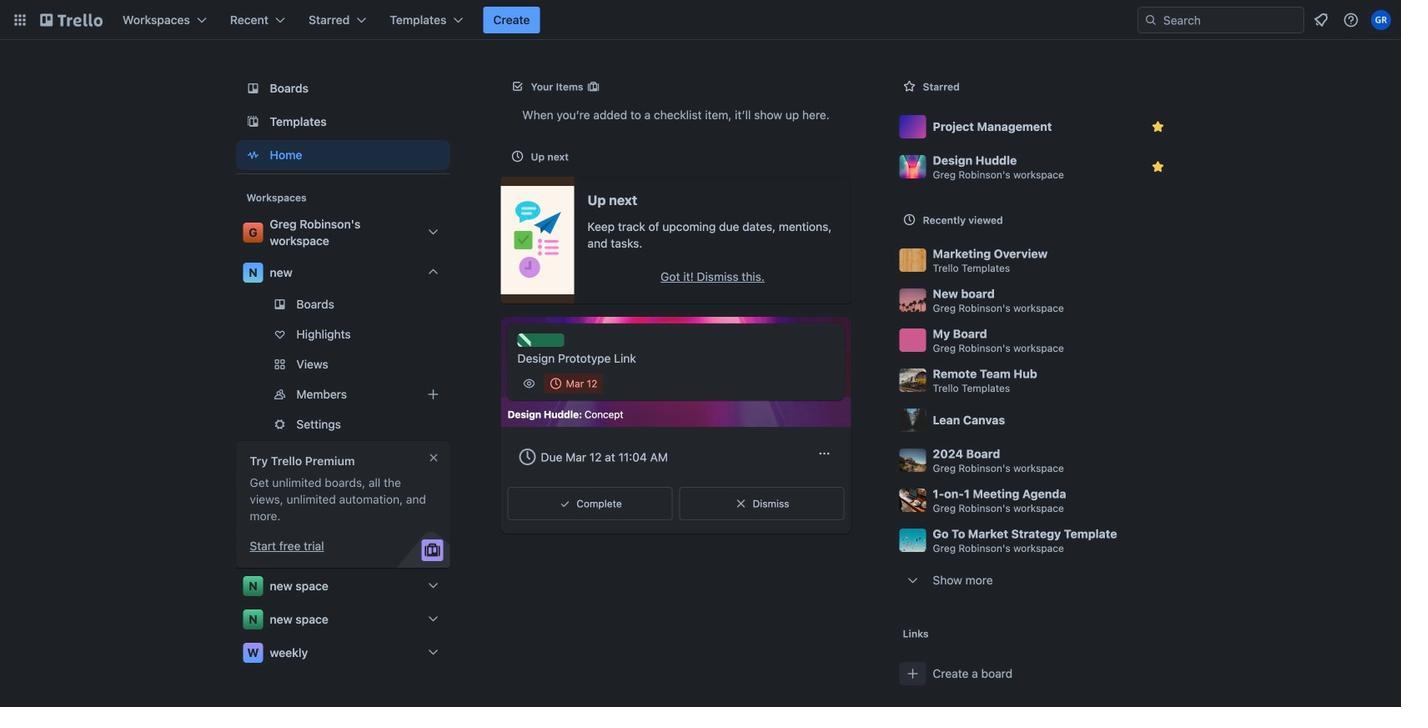 Task type: vqa. For each thing, say whether or not it's contained in the screenshot.
leftmost Terry Turtle (terryturtle) image
no



Task type: describe. For each thing, give the bounding box(es) containing it.
home image
[[243, 145, 263, 165]]

board image
[[243, 78, 263, 98]]

click to unstar project management. it will be removed from your starred list. image
[[1150, 118, 1167, 135]]

click to unstar design huddle . it will be removed from your starred list. image
[[1150, 159, 1167, 175]]

template board image
[[243, 112, 263, 132]]



Task type: locate. For each thing, give the bounding box(es) containing it.
open information menu image
[[1343, 12, 1360, 28]]

greg robinson (gregrobinson96) image
[[1372, 10, 1392, 30]]

color: green, title: none image
[[518, 334, 564, 347]]

search image
[[1145, 13, 1158, 27]]

0 notifications image
[[1312, 10, 1332, 30]]

Search field
[[1158, 8, 1304, 32]]

primary element
[[0, 0, 1402, 40]]

back to home image
[[40, 7, 103, 33]]

add image
[[423, 385, 443, 405]]



